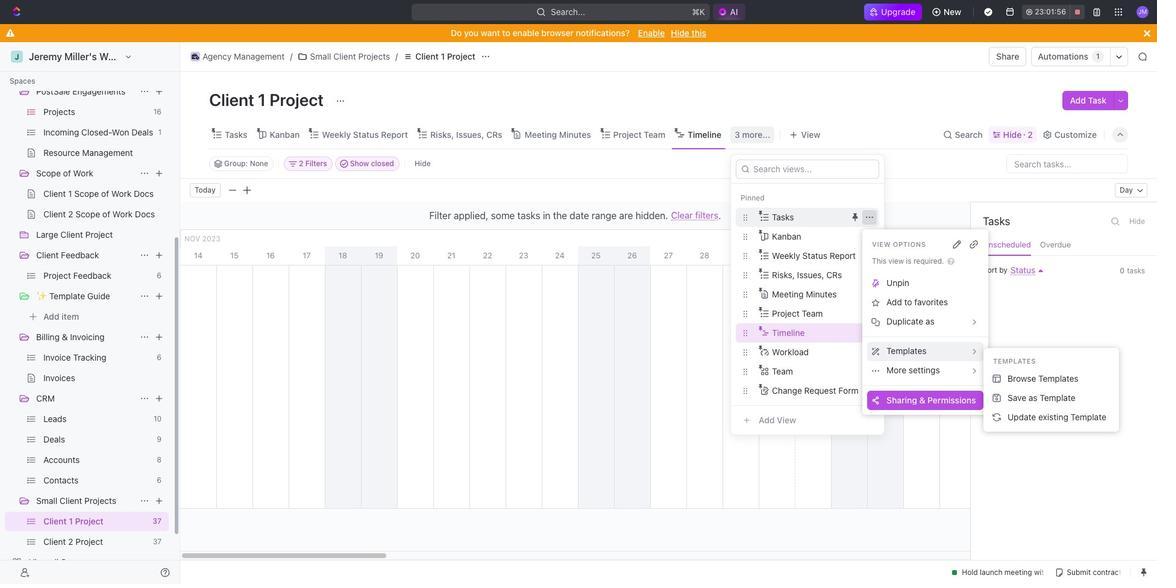 Task type: describe. For each thing, give the bounding box(es) containing it.
0 horizontal spatial risks, issues, crs link
[[428, 126, 502, 143]]

team for project team link corresponding to risks, issues, crs link to the bottom's 'timeline' link
[[802, 308, 823, 319]]

0 vertical spatial small client projects link
[[295, 49, 393, 64]]

sort
[[983, 266, 998, 275]]

add for add to favorites
[[887, 297, 902, 308]]

1 horizontal spatial project team
[[772, 308, 823, 319]]

share
[[997, 51, 1020, 61]]

template for update
[[1071, 412, 1107, 423]]

1 vertical spatial meeting
[[772, 289, 804, 299]]

filters
[[695, 210, 719, 221]]

0 horizontal spatial timeline
[[688, 129, 722, 140]]

0 vertical spatial client 1 project
[[415, 51, 476, 61]]

small client projects inside sidebar navigation
[[36, 496, 116, 506]]

1 horizontal spatial tasks
[[772, 212, 794, 222]]

2 vertical spatial team
[[772, 366, 793, 376]]

small inside sidebar navigation
[[36, 496, 57, 506]]

crm
[[36, 394, 55, 404]]

26
[[628, 251, 637, 260]]

0 horizontal spatial project team
[[613, 129, 666, 140]]

update
[[1008, 412, 1036, 423]]

timeline link for leftmost risks, issues, crs link
[[685, 126, 722, 143]]

add to favorites button
[[867, 293, 984, 313]]

update existing template
[[1008, 412, 1107, 423]]

1 horizontal spatial issues,
[[797, 270, 824, 280]]

0 tasks
[[1120, 266, 1145, 275]]

form
[[839, 386, 859, 396]]

save as template button
[[989, 389, 1115, 408]]

30
[[772, 251, 782, 260]]

1 horizontal spatial management
[[234, 51, 285, 61]]

show closed button
[[335, 157, 400, 171]]

client 1 project link
[[400, 49, 479, 64]]

weekly status report link for risks, issues, crs link to the bottom
[[772, 246, 877, 266]]

upgrade link
[[865, 4, 922, 20]]

new button
[[927, 2, 969, 22]]

Search views... text field
[[743, 164, 872, 174]]

billing
[[36, 332, 60, 342]]

today
[[195, 186, 216, 195]]

1 vertical spatial hide button
[[1126, 215, 1149, 229]]

meeting minutes for risks, issues, crs link to the bottom
[[772, 289, 837, 299]]

2 horizontal spatial tasks
[[983, 215, 1011, 228]]

existing
[[1039, 412, 1069, 423]]

21
[[447, 251, 456, 260]]

18
[[339, 251, 347, 260]]

meeting minutes for leftmost risks, issues, crs link
[[525, 129, 591, 140]]

workload link
[[772, 343, 877, 362]]

sidebar navigation
[[0, 0, 180, 585]]

⌘k
[[692, 7, 705, 17]]

favorites
[[915, 297, 948, 308]]

save
[[1008, 393, 1027, 403]]

client feedback
[[36, 250, 99, 260]]

0 vertical spatial agency
[[203, 51, 232, 61]]

of
[[63, 168, 71, 178]]

0
[[1120, 266, 1125, 275]]

27
[[664, 251, 673, 260]]

projects inside sidebar navigation
[[84, 496, 116, 506]]

by
[[1000, 266, 1008, 275]]

postsale engagements
[[36, 86, 126, 96]]

weekly for weekly status report link corresponding to risks, issues, crs link to the bottom
[[772, 250, 800, 261]]

browse templates
[[1008, 374, 1079, 384]]

✨ template guide
[[36, 291, 110, 301]]

change request form link
[[772, 381, 877, 401]]

0 vertical spatial 2
[[1028, 129, 1033, 140]]

23:01:56
[[1035, 7, 1066, 16]]

0 horizontal spatial hide button
[[410, 157, 436, 171]]

scope of work
[[36, 168, 93, 178]]

4
[[919, 251, 924, 260]]

timeline link for risks, issues, crs link to the bottom
[[772, 323, 877, 343]]

request
[[805, 386, 836, 396]]

0 horizontal spatial small client projects link
[[36, 492, 135, 511]]

1 horizontal spatial minutes
[[806, 289, 837, 299]]

enable
[[638, 28, 665, 38]]

share button
[[989, 47, 1027, 66]]

hide right search
[[1004, 129, 1022, 140]]

risks, for leftmost risks, issues, crs link
[[430, 129, 454, 140]]

1 / from the left
[[290, 51, 293, 61]]

2 / from the left
[[396, 51, 398, 61]]

crs for risks, issues, crs link to the bottom
[[827, 270, 842, 280]]

postsale engagements link
[[36, 82, 135, 101]]

show
[[350, 159, 369, 168]]

0 horizontal spatial to
[[502, 28, 510, 38]]

risks, issues, crs for leftmost risks, issues, crs link
[[430, 129, 502, 140]]

0 horizontal spatial issues,
[[456, 129, 484, 140]]

status for weekly status report link corresponding to risks, issues, crs link to the bottom
[[803, 250, 828, 261]]

2 vertical spatial templates
[[1039, 374, 1079, 384]]

1 horizontal spatial templates
[[993, 357, 1036, 365]]

hide up tasks
[[1130, 217, 1145, 226]]

tasks link for weekly status report link corresponding to risks, issues, crs link to the bottom
[[772, 208, 846, 227]]

0 horizontal spatial meeting
[[525, 129, 557, 140]]

templates button
[[867, 342, 984, 361]]

clear filters
[[671, 210, 719, 221]]

1 horizontal spatial report
[[830, 250, 856, 261]]

status for leftmost risks, issues, crs link's weekly status report link
[[353, 129, 379, 140]]

guide
[[87, 291, 110, 301]]

& for permissions
[[920, 395, 926, 405]]

management inside sidebar navigation
[[60, 66, 111, 76]]

agency management inside sidebar navigation
[[29, 66, 111, 76]]

19
[[375, 251, 383, 260]]

sharing
[[887, 395, 917, 405]]

view options
[[872, 241, 926, 248]]

do you want to enable browser notifications? enable hide this
[[451, 28, 706, 38]]

sharing & permissions
[[887, 395, 976, 405]]

feedback
[[61, 250, 99, 260]]

template inside sidebar navigation
[[49, 291, 85, 301]]

work
[[73, 168, 93, 178]]

hide 2
[[1004, 129, 1033, 140]]

client feedback link
[[36, 246, 135, 265]]

24
[[555, 251, 565, 260]]

kanban for leftmost risks, issues, crs link
[[270, 129, 300, 140]]

1 vertical spatial risks, issues, crs link
[[772, 266, 877, 285]]

template for save
[[1040, 393, 1076, 403]]

0 vertical spatial agency management
[[203, 51, 285, 61]]

business time image inside sidebar navigation
[[12, 68, 21, 75]]

save as template
[[1008, 393, 1076, 403]]

✨
[[36, 291, 47, 301]]

0 vertical spatial report
[[381, 129, 408, 140]]

tree containing agency management
[[5, 0, 169, 585]]

workload
[[772, 347, 809, 357]]

weekly status report for leftmost risks, issues, crs link
[[322, 129, 408, 140]]

team for 'timeline' link associated with leftmost risks, issues, crs link's project team link
[[644, 129, 666, 140]]



Task type: vqa. For each thing, say whether or not it's contained in the screenshot.
Meeting Minutes link to the bottom's Meeting
yes



Task type: locate. For each thing, give the bounding box(es) containing it.
1 vertical spatial risks, issues, crs
[[772, 270, 842, 280]]

0 vertical spatial hide button
[[410, 157, 436, 171]]

1 horizontal spatial kanban link
[[772, 227, 877, 246]]

weekly left 1 st
[[772, 250, 800, 261]]

0 vertical spatial risks, issues, crs
[[430, 129, 502, 140]]

new
[[944, 7, 962, 17]]

browse templates button
[[989, 370, 1115, 389]]

1 vertical spatial management
[[60, 66, 111, 76]]

0 horizontal spatial project team link
[[611, 126, 666, 143]]

1 vertical spatial status
[[803, 250, 828, 261]]

& inside billing & invoicing link
[[62, 332, 68, 342]]

client inside 'link'
[[36, 250, 59, 260]]

1 vertical spatial 2
[[847, 251, 852, 260]]

1 vertical spatial agency management
[[29, 66, 111, 76]]

meeting minutes
[[525, 129, 591, 140], [772, 289, 837, 299]]

hide button right closed
[[410, 157, 436, 171]]

0 horizontal spatial tasks link
[[222, 126, 247, 143]]

project team
[[613, 129, 666, 140], [772, 308, 823, 319]]

small
[[310, 51, 331, 61], [36, 496, 57, 506]]

1 horizontal spatial small
[[310, 51, 331, 61]]

1 horizontal spatial agency
[[203, 51, 232, 61]]

0 horizontal spatial minutes
[[559, 129, 591, 140]]

hide right closed
[[415, 159, 431, 168]]

0 horizontal spatial &
[[62, 332, 68, 342]]

1 vertical spatial meeting minutes link
[[772, 285, 877, 304]]

tasks
[[225, 129, 247, 140], [772, 212, 794, 222], [983, 215, 1011, 228]]

1 horizontal spatial team
[[772, 366, 793, 376]]

1 horizontal spatial client 1 project
[[415, 51, 476, 61]]

engagements
[[72, 86, 126, 96]]

0 vertical spatial business time image
[[192, 54, 199, 60]]

permissions
[[928, 395, 976, 405]]

small client projects
[[310, 51, 390, 61], [36, 496, 116, 506]]

add for add task
[[1070, 95, 1086, 105]]

today button
[[190, 183, 220, 198]]

1 st
[[808, 251, 819, 260]]

1 horizontal spatial timeline
[[772, 328, 805, 338]]

risks, issues, crs
[[430, 129, 502, 140], [772, 270, 842, 280]]

1 horizontal spatial weekly status report link
[[772, 246, 877, 266]]

0 horizontal spatial kanban
[[270, 129, 300, 140]]

0 horizontal spatial agency
[[29, 66, 58, 76]]

risks, issues, crs link
[[428, 126, 502, 143], [772, 266, 877, 285]]

search button
[[940, 126, 987, 143]]

templates up sharing at the right bottom of the page
[[887, 346, 927, 357]]

0 vertical spatial templates
[[887, 346, 927, 357]]

minutes
[[559, 129, 591, 140], [806, 289, 837, 299]]

1 vertical spatial business time image
[[12, 68, 21, 75]]

1 horizontal spatial weekly
[[772, 250, 800, 261]]

1 horizontal spatial projects
[[358, 51, 390, 61]]

0 vertical spatial crs
[[486, 129, 502, 140]]

0 vertical spatial to
[[502, 28, 510, 38]]

0 horizontal spatial small client projects
[[36, 496, 116, 506]]

1
[[441, 51, 445, 61], [1097, 52, 1100, 61], [258, 90, 266, 110], [808, 251, 811, 260]]

unscheduled
[[983, 240, 1031, 250]]

0 vertical spatial weekly status report
[[322, 129, 408, 140]]

1 horizontal spatial risks,
[[772, 270, 795, 280]]

show closed
[[350, 159, 394, 168]]

unpin
[[887, 278, 910, 288]]

template right ✨ at the left
[[49, 291, 85, 301]]

weekly up show
[[322, 129, 351, 140]]

0 horizontal spatial add
[[887, 297, 902, 308]]

kanban link for weekly status report link corresponding to risks, issues, crs link to the bottom tasks link
[[772, 227, 877, 246]]

crm link
[[36, 389, 135, 409]]

0 vertical spatial add
[[1070, 95, 1086, 105]]

1 horizontal spatial agency management link
[[187, 49, 288, 64]]

crs for leftmost risks, issues, crs link
[[486, 129, 502, 140]]

0 vertical spatial small client projects
[[310, 51, 390, 61]]

weekly status report link for leftmost risks, issues, crs link
[[320, 126, 408, 143]]

search...
[[551, 7, 585, 17]]

0 vertical spatial meeting
[[525, 129, 557, 140]]

add task button
[[1063, 91, 1114, 110]]

0 horizontal spatial business time image
[[12, 68, 21, 75]]

0 vertical spatial status
[[353, 129, 379, 140]]

business time image inside agency management link
[[192, 54, 199, 60]]

add task
[[1070, 95, 1107, 105]]

risks, for risks, issues, crs link to the bottom
[[772, 270, 795, 280]]

1 horizontal spatial risks, issues, crs link
[[772, 266, 877, 285]]

clear
[[671, 210, 693, 221]]

0 horizontal spatial status
[[353, 129, 379, 140]]

&
[[62, 332, 68, 342], [920, 395, 926, 405]]

0 vertical spatial risks,
[[430, 129, 454, 140]]

0 horizontal spatial agency management link
[[29, 61, 166, 81]]

0 vertical spatial kanban link
[[267, 126, 300, 143]]

1 vertical spatial timeline link
[[772, 323, 877, 343]]

scope
[[36, 168, 61, 178]]

0 horizontal spatial weekly status report link
[[320, 126, 408, 143]]

templates
[[887, 346, 927, 357], [993, 357, 1036, 365], [1039, 374, 1079, 384]]

1 horizontal spatial risks, issues, crs
[[772, 270, 842, 280]]

0 vertical spatial timeline
[[688, 129, 722, 140]]

st
[[811, 251, 819, 260]]

1 vertical spatial minutes
[[806, 289, 837, 299]]

25
[[591, 251, 601, 260]]

update existing template button
[[989, 408, 1115, 427]]

add
[[1070, 95, 1086, 105], [887, 297, 902, 308]]

Search tasks... text field
[[1007, 155, 1128, 173]]

templates up save as template button on the bottom right of the page
[[1039, 374, 1079, 384]]

0 vertical spatial project team link
[[611, 126, 666, 143]]

14
[[194, 251, 203, 260]]

17
[[303, 251, 311, 260]]

1 vertical spatial kanban link
[[772, 227, 877, 246]]

0 horizontal spatial management
[[60, 66, 111, 76]]

0 horizontal spatial 2
[[847, 251, 852, 260]]

client 1 project
[[415, 51, 476, 61], [209, 90, 327, 110]]

hide
[[671, 28, 690, 38], [1004, 129, 1022, 140], [415, 159, 431, 168], [1130, 217, 1145, 226]]

0 vertical spatial &
[[62, 332, 68, 342]]

report right the st
[[830, 250, 856, 261]]

0 vertical spatial issues,
[[456, 129, 484, 140]]

want
[[481, 28, 500, 38]]

weekly for leftmost risks, issues, crs link's weekly status report link
[[322, 129, 351, 140]]

0 vertical spatial small
[[310, 51, 331, 61]]

& right sharing at the right bottom of the page
[[920, 395, 926, 405]]

to inside button
[[905, 297, 912, 308]]

15
[[230, 251, 239, 260]]

project
[[447, 51, 476, 61], [270, 90, 324, 110], [613, 129, 642, 140], [772, 308, 800, 319]]

add left 'task'
[[1070, 95, 1086, 105]]

templates inside dropdown button
[[887, 346, 927, 357]]

1 vertical spatial client 1 project
[[209, 90, 327, 110]]

browse
[[1008, 374, 1036, 384]]

to right want
[[502, 28, 510, 38]]

this
[[692, 28, 706, 38]]

to down the unpin
[[905, 297, 912, 308]]

1 vertical spatial weekly status report link
[[772, 246, 877, 266]]

20
[[411, 251, 420, 260]]

team link
[[772, 362, 877, 381]]

hide left this
[[671, 28, 690, 38]]

template right the existing
[[1071, 412, 1107, 423]]

weekly status report for risks, issues, crs link to the bottom
[[772, 250, 856, 261]]

29
[[736, 251, 746, 260]]

view
[[872, 241, 891, 248]]

1 vertical spatial meeting minutes
[[772, 289, 837, 299]]

tree
[[5, 0, 169, 585]]

timeline
[[688, 129, 722, 140], [772, 328, 805, 338]]

status right 30
[[803, 250, 828, 261]]

change request form
[[772, 386, 859, 396]]

projects
[[358, 51, 390, 61], [84, 496, 116, 506]]

agency inside sidebar navigation
[[29, 66, 58, 76]]

1 vertical spatial report
[[830, 250, 856, 261]]

upgrade
[[882, 7, 916, 17]]

1 vertical spatial &
[[920, 395, 926, 405]]

kanban for risks, issues, crs link to the bottom
[[772, 231, 802, 241]]

add down the unpin
[[887, 297, 902, 308]]

2
[[1028, 129, 1033, 140], [847, 251, 852, 260]]

1 horizontal spatial /
[[396, 51, 398, 61]]

change
[[772, 386, 802, 396]]

1 horizontal spatial kanban
[[772, 231, 802, 241]]

you
[[464, 28, 479, 38]]

23:01:56 button
[[1022, 5, 1085, 19]]

hide button up tasks
[[1126, 215, 1149, 229]]

0 horizontal spatial report
[[381, 129, 408, 140]]

1 vertical spatial project team
[[772, 308, 823, 319]]

28
[[700, 251, 710, 260]]

timeline link
[[685, 126, 722, 143], [772, 323, 877, 343]]

templates button
[[867, 342, 984, 361]]

1 horizontal spatial small client projects link
[[295, 49, 393, 64]]

kanban link for tasks link for leftmost risks, issues, crs link's weekly status report link
[[267, 126, 300, 143]]

0 vertical spatial projects
[[358, 51, 390, 61]]

22
[[483, 251, 492, 260]]

/
[[290, 51, 293, 61], [396, 51, 398, 61]]

agency management link
[[187, 49, 288, 64], [29, 61, 166, 81]]

unpin button
[[867, 274, 984, 293]]

add inside button
[[887, 297, 902, 308]]

1 vertical spatial timeline
[[772, 328, 805, 338]]

status
[[353, 129, 379, 140], [803, 250, 828, 261]]

enable
[[513, 28, 539, 38]]

1 vertical spatial crs
[[827, 270, 842, 280]]

1 vertical spatial kanban
[[772, 231, 802, 241]]

to
[[502, 28, 510, 38], [905, 297, 912, 308]]

0 horizontal spatial timeline link
[[685, 126, 722, 143]]

1 horizontal spatial hide button
[[1126, 215, 1149, 229]]

sort by
[[983, 266, 1008, 275]]

closed
[[371, 159, 394, 168]]

0 vertical spatial management
[[234, 51, 285, 61]]

status up show closed button
[[353, 129, 379, 140]]

1 horizontal spatial meeting
[[772, 289, 804, 299]]

1 horizontal spatial status
[[803, 250, 828, 261]]

1 horizontal spatial business time image
[[192, 54, 199, 60]]

billing & invoicing link
[[36, 328, 135, 347]]

& right billing
[[62, 332, 68, 342]]

search
[[955, 129, 983, 140]]

0 horizontal spatial risks, issues, crs
[[430, 129, 502, 140]]

✨ template guide link
[[36, 287, 135, 306]]

templates up browse
[[993, 357, 1036, 365]]

project team link for risks, issues, crs link to the bottom's 'timeline' link
[[772, 304, 877, 323]]

meeting minutes link for leftmost risks, issues, crs link
[[522, 126, 591, 143]]

add inside button
[[1070, 95, 1086, 105]]

2 right the st
[[847, 251, 852, 260]]

1 horizontal spatial meeting minutes
[[772, 289, 837, 299]]

postsale
[[36, 86, 70, 96]]

risks, issues, crs for risks, issues, crs link to the bottom
[[772, 270, 842, 280]]

task
[[1088, 95, 1107, 105]]

& for invoicing
[[62, 332, 68, 342]]

browser
[[542, 28, 574, 38]]

hide button
[[410, 157, 436, 171], [1126, 215, 1149, 229]]

0 horizontal spatial crs
[[486, 129, 502, 140]]

as
[[1029, 393, 1038, 403]]

2 left customize 'button'
[[1028, 129, 1033, 140]]

template up update existing template
[[1040, 393, 1076, 403]]

3
[[883, 251, 888, 260]]

meeting minutes link for risks, issues, crs link to the bottom
[[772, 285, 877, 304]]

customize button
[[1039, 126, 1101, 143]]

& inside sharing & permissions button
[[920, 395, 926, 405]]

0 vertical spatial risks, issues, crs link
[[428, 126, 502, 143]]

risks,
[[430, 129, 454, 140], [772, 270, 795, 280]]

1 horizontal spatial to
[[905, 297, 912, 308]]

0 vertical spatial tasks link
[[222, 126, 247, 143]]

1 vertical spatial weekly
[[772, 250, 800, 261]]

notifications?
[[576, 28, 630, 38]]

business time image
[[192, 54, 199, 60], [12, 68, 21, 75]]

tasks link for leftmost risks, issues, crs link's weekly status report link
[[222, 126, 247, 143]]

customize
[[1055, 129, 1097, 140]]

project team link for 'timeline' link associated with leftmost risks, issues, crs link
[[611, 126, 666, 143]]

report up closed
[[381, 129, 408, 140]]

1 vertical spatial projects
[[84, 496, 116, 506]]

0 horizontal spatial templates
[[887, 346, 927, 357]]

0 horizontal spatial tasks
[[225, 129, 247, 140]]



